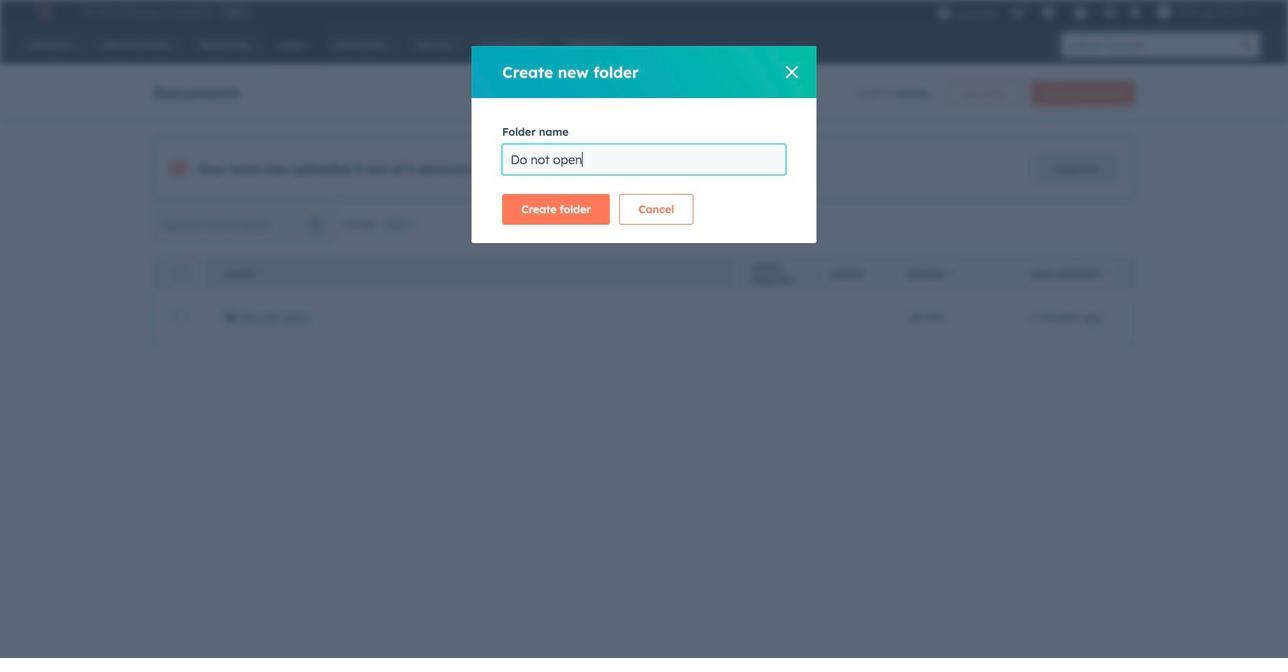 Task type: describe. For each thing, give the bounding box(es) containing it.
Search HubSpot search field
[[1062, 32, 1235, 58]]

1 press to sort. image from the left
[[948, 268, 954, 278]]

2 press to sort. element from the left
[[1105, 268, 1111, 281]]



Task type: locate. For each thing, give the bounding box(es) containing it.
ascending sort. press to sort descending. element
[[258, 268, 264, 281]]

press to sort. element
[[948, 268, 954, 281], [1105, 268, 1111, 281]]

1 press to sort. element from the left
[[948, 268, 954, 281]]

2 press to sort. image from the left
[[1105, 268, 1111, 278]]

marketplaces image
[[1042, 7, 1056, 21]]

1 horizontal spatial press to sort. element
[[1105, 268, 1111, 281]]

0 horizontal spatial press to sort. element
[[948, 268, 954, 281]]

close image
[[786, 66, 799, 78]]

Search search field
[[153, 209, 334, 240]]

jer mill image
[[1158, 5, 1172, 19]]

banner
[[153, 77, 1135, 106]]

ascending sort. press to sort descending. image
[[258, 268, 264, 278]]

None text field
[[502, 144, 786, 175]]

1 horizontal spatial press to sort. image
[[1105, 268, 1111, 278]]

menu
[[930, 0, 1270, 25]]

press to sort. image
[[948, 268, 954, 278], [1105, 268, 1111, 278]]

0 horizontal spatial press to sort. image
[[948, 268, 954, 278]]



Task type: vqa. For each thing, say whether or not it's contained in the screenshot.
Ascending sort. Press to sort descending. 'icon' at the top
yes



